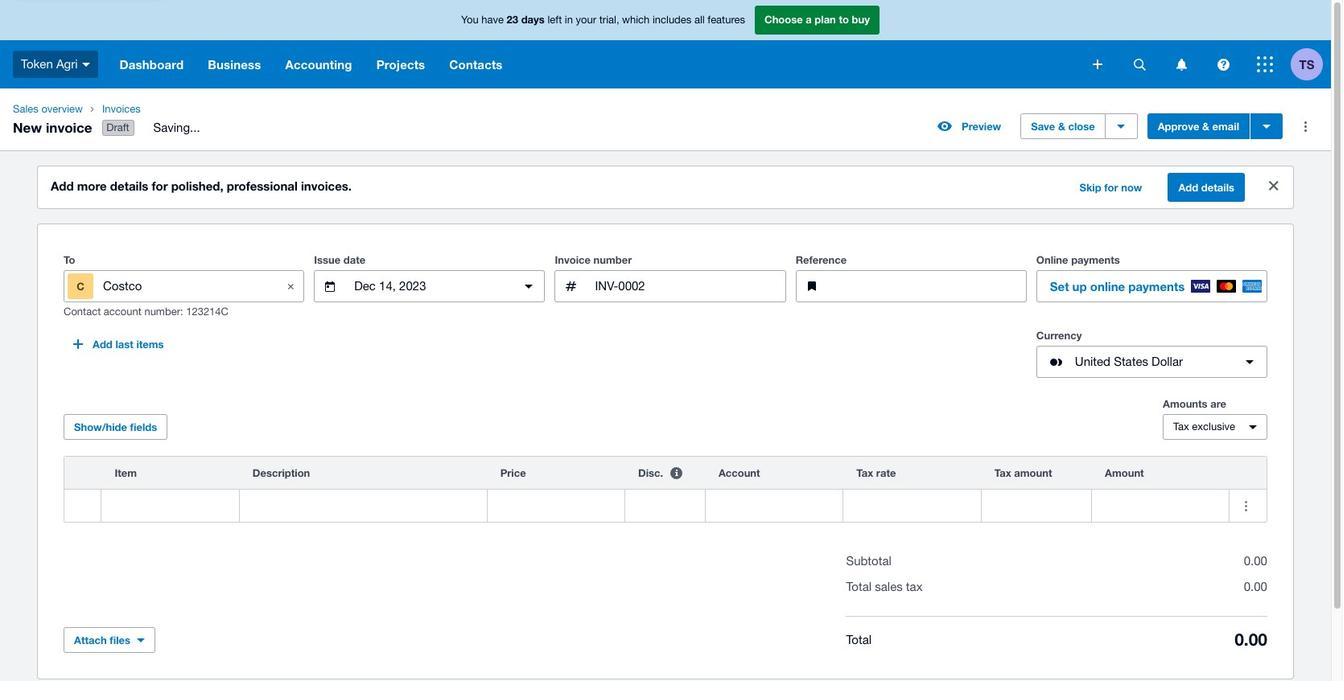 Task type: locate. For each thing, give the bounding box(es) containing it.
& left email
[[1202, 120, 1209, 133]]

banner
[[0, 0, 1331, 89]]

1 & from the left
[[1058, 120, 1065, 133]]

tax for tax rate
[[856, 467, 873, 480]]

choose
[[764, 13, 803, 26]]

1 horizontal spatial svg image
[[1093, 60, 1102, 69]]

& right save in the top right of the page
[[1058, 120, 1065, 133]]

total for total sales tax
[[846, 580, 872, 594]]

close
[[1068, 120, 1095, 133]]

reference
[[796, 254, 847, 266]]

tax exclusive
[[1173, 421, 1235, 433]]

tax
[[906, 580, 922, 594]]

1 vertical spatial payments
[[1128, 279, 1185, 294]]

sales
[[875, 580, 903, 594]]

0 horizontal spatial details
[[110, 179, 148, 193]]

disc.
[[638, 467, 663, 480]]

tax left 'amount'
[[994, 467, 1011, 480]]

Reference text field
[[834, 271, 1026, 302]]

business
[[208, 57, 261, 72]]

invoice line item list element
[[64, 456, 1267, 523]]

1 vertical spatial total
[[846, 633, 872, 647]]

total down total sales tax
[[846, 633, 872, 647]]

item
[[115, 467, 137, 480]]

0 horizontal spatial svg image
[[82, 63, 90, 67]]

invoice number
[[555, 254, 632, 266]]

2 horizontal spatial add
[[1178, 181, 1198, 194]]

2 total from the top
[[846, 633, 872, 647]]

None field
[[102, 490, 239, 522]]

add right now
[[1178, 181, 1198, 194]]

add last items
[[93, 338, 164, 351]]

contact account number: 123214c
[[64, 306, 229, 318]]

payments up 'online'
[[1071, 254, 1120, 266]]

approve
[[1158, 120, 1199, 133]]

svg image
[[1257, 56, 1273, 72], [1133, 58, 1145, 70], [1176, 58, 1187, 70], [1217, 58, 1229, 70]]

1 total from the top
[[846, 580, 872, 594]]

1 horizontal spatial add
[[93, 338, 112, 351]]

dashboard
[[120, 57, 184, 72]]

Issue date text field
[[353, 271, 506, 302]]

add more details for polished, professional invoices. status
[[38, 167, 1293, 209]]

invoices link
[[96, 101, 213, 117]]

0 horizontal spatial &
[[1058, 120, 1065, 133]]

1 horizontal spatial details
[[1201, 181, 1234, 194]]

skip for now button
[[1070, 175, 1152, 200]]

sales overview
[[13, 103, 83, 115]]

svg image right the agri
[[82, 63, 90, 67]]

date
[[343, 254, 366, 266]]

& for close
[[1058, 120, 1065, 133]]

in
[[565, 14, 573, 26]]

new invoice
[[13, 119, 92, 136]]

1 horizontal spatial &
[[1202, 120, 1209, 133]]

tax rate
[[856, 467, 896, 480]]

0 horizontal spatial tax
[[856, 467, 873, 480]]

exclusive
[[1192, 421, 1235, 433]]

online
[[1090, 279, 1125, 294]]

svg image
[[1093, 60, 1102, 69], [82, 63, 90, 67]]

0 vertical spatial 0.00
[[1244, 555, 1267, 568]]

issue date
[[314, 254, 366, 266]]

&
[[1058, 120, 1065, 133], [1202, 120, 1209, 133]]

amounts
[[1163, 398, 1208, 410]]

0.00
[[1244, 555, 1267, 568], [1244, 580, 1267, 594], [1234, 630, 1267, 650]]

token agri button
[[0, 40, 107, 89]]

show/hide fields
[[74, 421, 157, 434]]

& inside save & close button
[[1058, 120, 1065, 133]]

add left last at left
[[93, 338, 112, 351]]

skip for now
[[1079, 181, 1142, 194]]

1 horizontal spatial for
[[1104, 181, 1118, 194]]

close image
[[1258, 170, 1290, 202], [275, 270, 307, 303]]

banner containing ts
[[0, 0, 1331, 89]]

for left now
[[1104, 181, 1118, 194]]

1 vertical spatial 0.00
[[1244, 580, 1267, 594]]

0 horizontal spatial payments
[[1071, 254, 1120, 266]]

items
[[136, 338, 164, 351]]

for
[[152, 179, 168, 193], [1104, 181, 1118, 194]]

0 vertical spatial close image
[[1258, 170, 1290, 202]]

token
[[21, 57, 53, 71]]

new
[[13, 119, 42, 136]]

& inside approve & email button
[[1202, 120, 1209, 133]]

payments right 'online'
[[1128, 279, 1185, 294]]

0.00 for total sales tax
[[1244, 580, 1267, 594]]

all
[[694, 14, 705, 26]]

2 vertical spatial 0.00
[[1234, 630, 1267, 650]]

add last items button
[[64, 332, 173, 357]]

you have 23 days left in your trial, which includes all features
[[461, 13, 745, 26]]

payments inside popup button
[[1128, 279, 1185, 294]]

show/hide
[[74, 421, 127, 434]]

add
[[51, 179, 74, 193], [1178, 181, 1198, 194], [93, 338, 112, 351]]

details
[[110, 179, 148, 193], [1201, 181, 1234, 194]]

approve & email
[[1158, 120, 1239, 133]]

add left more
[[51, 179, 74, 193]]

sales
[[13, 103, 38, 115]]

united
[[1075, 355, 1110, 369]]

polished,
[[171, 179, 223, 193]]

tax left "rate"
[[856, 467, 873, 480]]

1 horizontal spatial tax
[[994, 467, 1011, 480]]

skip
[[1079, 181, 1101, 194]]

preview
[[962, 120, 1001, 133]]

tax for tax amount
[[994, 467, 1011, 480]]

1 horizontal spatial close image
[[1258, 170, 1290, 202]]

add for add details
[[1178, 181, 1198, 194]]

0 vertical spatial payments
[[1071, 254, 1120, 266]]

tax down amounts
[[1173, 421, 1189, 433]]

1 horizontal spatial payments
[[1128, 279, 1185, 294]]

for left the polished,
[[152, 179, 168, 193]]

total down subtotal
[[846, 580, 872, 594]]

2 & from the left
[[1202, 120, 1209, 133]]

Invoice number text field
[[593, 271, 785, 302]]

ts
[[1299, 57, 1314, 71]]

invoices.
[[301, 179, 352, 193]]

total for total
[[846, 633, 872, 647]]

tax inside popup button
[[1173, 421, 1189, 433]]

0 vertical spatial total
[[846, 580, 872, 594]]

2 horizontal spatial tax
[[1173, 421, 1189, 433]]

tax exclusive button
[[1163, 415, 1267, 440]]

sales overview link
[[6, 101, 89, 117]]

more information on discount image
[[660, 457, 692, 489]]

123214c
[[186, 306, 229, 318]]

Inventory item text field
[[102, 491, 239, 522]]

svg image up close
[[1093, 60, 1102, 69]]

amounts are
[[1163, 398, 1226, 410]]

payments
[[1071, 254, 1120, 266], [1128, 279, 1185, 294]]

invoice
[[46, 119, 92, 136]]

tax amount
[[994, 467, 1052, 480]]

last
[[115, 338, 133, 351]]

details down email
[[1201, 181, 1234, 194]]

details right more
[[110, 179, 148, 193]]

invoices
[[102, 103, 141, 115]]

total
[[846, 580, 872, 594], [846, 633, 872, 647]]

includes
[[653, 14, 691, 26]]

your
[[576, 14, 596, 26]]

0 horizontal spatial add
[[51, 179, 74, 193]]

1 vertical spatial close image
[[275, 270, 307, 303]]



Task type: vqa. For each thing, say whether or not it's contained in the screenshot.
Empty state Bank Feed widget with a tooltip explaining the feature. Includes a 'Securely connect a bank account' button and a data-less flat line graph marking four weekly dates, indicating future account balance tracking. image
no



Task type: describe. For each thing, give the bounding box(es) containing it.
description
[[253, 467, 310, 480]]

attach files button
[[64, 628, 155, 654]]

account
[[104, 306, 141, 318]]

currency
[[1036, 329, 1082, 342]]

ts button
[[1291, 40, 1331, 89]]

invoice number element
[[555, 270, 786, 303]]

saving...
[[153, 121, 200, 134]]

Description text field
[[240, 491, 487, 522]]

accounting
[[285, 57, 352, 72]]

number
[[594, 254, 632, 266]]

more
[[77, 179, 107, 193]]

0 horizontal spatial for
[[152, 179, 168, 193]]

Amount field
[[1092, 491, 1229, 522]]

united states dollar
[[1075, 355, 1183, 369]]

now
[[1121, 181, 1142, 194]]

details inside button
[[1201, 181, 1234, 194]]

online
[[1036, 254, 1068, 266]]

set up online payments button
[[1036, 270, 1267, 303]]

more invoice options image
[[1289, 110, 1321, 143]]

costco
[[103, 279, 142, 293]]

save
[[1031, 120, 1055, 133]]

online payments
[[1036, 254, 1120, 266]]

add details
[[1178, 181, 1234, 194]]

issue
[[314, 254, 341, 266]]

fields
[[130, 421, 157, 434]]

a
[[806, 13, 812, 26]]

amount
[[1014, 467, 1052, 480]]

& for email
[[1202, 120, 1209, 133]]

0 horizontal spatial close image
[[275, 270, 307, 303]]

contacts button
[[437, 40, 515, 89]]

plan
[[815, 13, 836, 26]]

united states dollar button
[[1036, 346, 1267, 378]]

tax for tax exclusive
[[1173, 421, 1189, 433]]

23
[[507, 13, 518, 26]]

price
[[500, 467, 526, 480]]

token agri
[[21, 57, 78, 71]]

you
[[461, 14, 479, 26]]

preview button
[[928, 114, 1011, 139]]

professional
[[227, 179, 298, 193]]

draft
[[106, 122, 129, 134]]

are
[[1210, 398, 1226, 410]]

dashboard link
[[107, 40, 196, 89]]

to
[[64, 254, 75, 266]]

attach
[[74, 634, 107, 647]]

amount
[[1105, 467, 1144, 480]]

which
[[622, 14, 650, 26]]

save & close button
[[1021, 114, 1105, 139]]

dollar
[[1152, 355, 1183, 369]]

set
[[1050, 279, 1069, 294]]

projects button
[[364, 40, 437, 89]]

total sales tax
[[846, 580, 922, 594]]

accounting button
[[273, 40, 364, 89]]

agri
[[56, 57, 78, 71]]

approve & email button
[[1147, 114, 1250, 139]]

subtotal
[[846, 555, 891, 568]]

up
[[1072, 279, 1087, 294]]

business button
[[196, 40, 273, 89]]

choose a plan to buy
[[764, 13, 870, 26]]

more date options image
[[513, 270, 545, 303]]

days
[[521, 13, 545, 26]]

attach files
[[74, 634, 130, 647]]

rate
[[876, 467, 896, 480]]

Price field
[[487, 491, 624, 522]]

more line item options image
[[1230, 490, 1262, 522]]

0.00 for subtotal
[[1244, 555, 1267, 568]]

c
[[77, 280, 84, 293]]

add more details for polished, professional invoices.
[[51, 179, 352, 193]]

trial,
[[599, 14, 619, 26]]

states
[[1114, 355, 1148, 369]]

to
[[839, 13, 849, 26]]

add details button
[[1168, 173, 1245, 202]]

overview
[[41, 103, 83, 115]]

projects
[[376, 57, 425, 72]]

email
[[1212, 120, 1239, 133]]

add for add last items
[[93, 338, 112, 351]]

left
[[548, 14, 562, 26]]

close image inside add more details for polished, professional invoices. status
[[1258, 170, 1290, 202]]

more line item options element
[[1230, 457, 1267, 489]]

for inside button
[[1104, 181, 1118, 194]]

buy
[[852, 13, 870, 26]]

invoice
[[555, 254, 591, 266]]

add for add more details for polished, professional invoices.
[[51, 179, 74, 193]]

contact
[[64, 306, 101, 318]]

features
[[708, 14, 745, 26]]

svg image inside token agri "popup button"
[[82, 63, 90, 67]]



